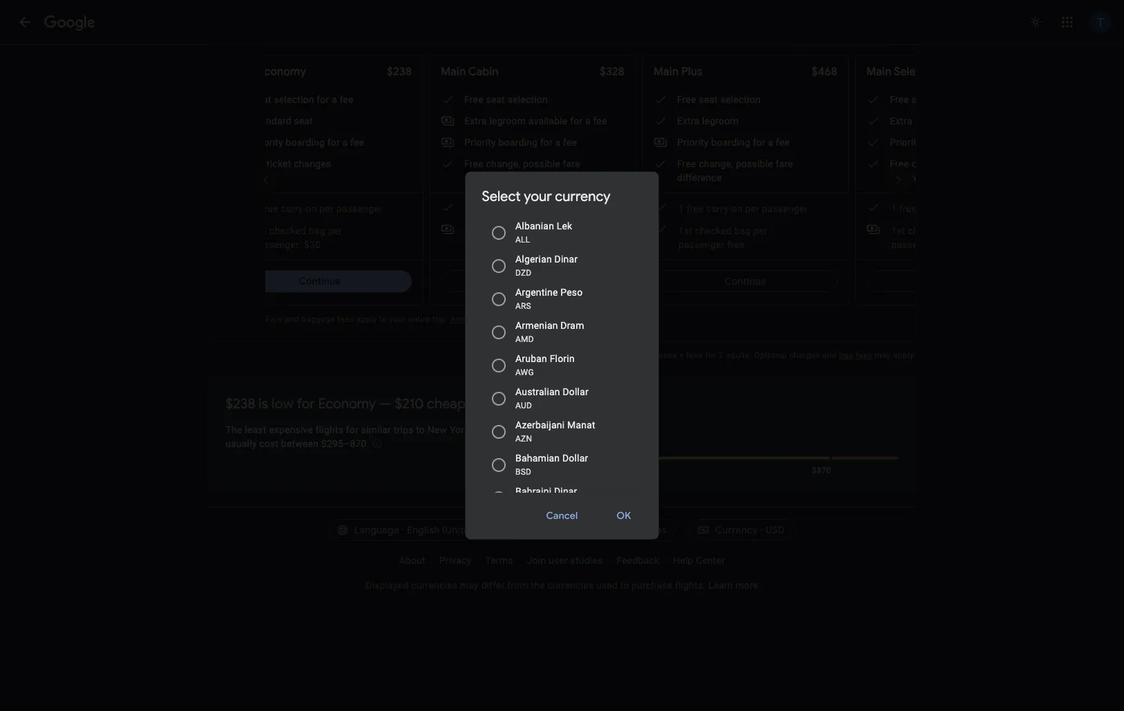 Task type: vqa. For each thing, say whether or not it's contained in the screenshot.
first checked bag costs 30 us dollars per passenger element associated with Priority boarding for a fee 1 free carry-on per passenger
yes



Task type: describe. For each thing, give the bounding box(es) containing it.
per inside 1st checked bag per passenger free
[[754, 225, 768, 236]]

united states button
[[532, 519, 678, 541]]

1 horizontal spatial fees
[[687, 351, 703, 360]]

3 on from the left
[[732, 203, 743, 214]]

dinar for algerian dinar dzd
[[555, 253, 578, 264]]

aruban florin awg
[[515, 353, 575, 377]]

first checked bag per passenger is free element
[[654, 223, 816, 252]]

2 horizontal spatial fees
[[856, 351, 873, 360]]

10
[[280, 35, 290, 44]]

0 vertical spatial may
[[875, 351, 891, 360]]

privacy
[[440, 555, 472, 566]]

3 possible from the left
[[949, 158, 986, 169]]

dram
[[561, 319, 584, 331]]

all
[[515, 235, 530, 244]]

taxes
[[656, 351, 677, 360]]

plus
[[681, 65, 703, 79]]

american
[[451, 315, 488, 324]]

ok
[[617, 510, 632, 522]]

4 carry- from the left
[[920, 203, 945, 214]]

basic
[[228, 65, 255, 79]]

algerian
[[515, 253, 552, 264]]

join user studies link
[[520, 550, 610, 572]]

argentine peso ars
[[515, 286, 583, 311]]

azerbaijani manat azn
[[515, 419, 595, 444]]

peso
[[561, 286, 583, 298]]

to inside the least expensive flights for similar trips to new york usually cost between $295–870.
[[416, 424, 425, 436]]

language
[[355, 524, 400, 537]]

the
[[531, 580, 545, 591]]

cabin
[[468, 65, 499, 79]]

continue button for main plus
[[654, 270, 838, 292]]

standard seat
[[251, 115, 313, 127]]

1 vertical spatial and
[[823, 351, 837, 360]]

no
[[251, 158, 264, 169]]

between
[[281, 438, 319, 450]]

ok button
[[600, 500, 648, 533]]

usd
[[766, 524, 786, 537]]

seat down the seat selection for a fee
[[294, 115, 313, 127]]

fare for $468
[[776, 158, 793, 169]]

fare and baggage fees apply to your entire trip. american bag policy
[[266, 315, 529, 324]]

0 horizontal spatial your
[[389, 315, 406, 324]]

continue for main cabin
[[512, 275, 554, 288]]

required
[[622, 351, 654, 360]]

extra legroom available for a fee
[[464, 115, 607, 127]]

2 carry- from the left
[[494, 203, 519, 214]]

1 carry- from the left
[[281, 203, 306, 214]]

0 horizontal spatial to
[[379, 315, 387, 324]]

the least expensive flights for similar trips to new york usually cost between $295–870.
[[226, 424, 470, 450]]

help center
[[674, 555, 726, 566]]

possible for main plus
[[736, 158, 773, 169]]

priority boarding for a fee for main plus
[[677, 137, 790, 148]]

3 change, from the left
[[912, 158, 946, 169]]

3 extra from the left
[[890, 115, 913, 127]]

dollar for australian dollar
[[563, 386, 589, 397]]

cancel
[[547, 510, 578, 522]]

awg
[[515, 367, 534, 377]]

4 1 free carry-on per passenger from the left
[[892, 203, 1021, 214]]

1 checked from the left
[[269, 225, 306, 236]]

$238 for $238
[[387, 65, 412, 79]]

difference for main cabin
[[464, 172, 509, 183]]

help
[[674, 555, 694, 566]]

azn
[[515, 434, 532, 444]]

amd
[[515, 334, 534, 344]]

1 for first checked bag costs 30 us dollars per passenger element corresponding to priority boarding for a fee
[[466, 203, 471, 214]]

more
[[736, 580, 759, 591]]

aa
[[267, 35, 278, 44]]

main for main cabin
[[441, 65, 466, 79]]

2 selection from the left
[[508, 94, 548, 105]]

cheaper
[[427, 395, 479, 412]]

seat down plus
[[699, 94, 718, 105]]

(united
[[442, 524, 476, 537]]

bahraini dinar
[[515, 485, 577, 497]]

3 free change, possible fare difference from the left
[[890, 158, 1006, 183]]

0 vertical spatial your
[[524, 188, 552, 205]]

0 vertical spatial select
[[894, 65, 927, 79]]

2 priority from the left
[[464, 137, 496, 148]]

1 1 from the left
[[253, 203, 258, 214]]

aa 10
[[267, 35, 290, 44]]

join
[[527, 555, 546, 566]]

3 fare from the left
[[989, 158, 1006, 169]]

1st for first checked bag costs 30 us dollars per passenger element related to priority boarding
[[892, 225, 906, 236]]

argentine
[[515, 286, 558, 298]]

1 currencies from the left
[[412, 580, 458, 591]]

about link
[[392, 550, 433, 572]]

main plus
[[654, 65, 703, 79]]

bsd
[[515, 467, 531, 477]]

center
[[696, 555, 726, 566]]

3 boarding from the left
[[711, 137, 751, 148]]

1 vertical spatial may
[[460, 580, 479, 591]]

change, for main plus
[[699, 158, 733, 169]]

ticket
[[267, 158, 291, 169]]

seat down main select at right
[[912, 94, 931, 105]]

checked inside 1st checked bag per passenger free
[[695, 225, 732, 236]]

feedback link
[[610, 550, 667, 572]]

1 for 'first checked bag per passenger is free' element
[[679, 203, 684, 214]]

standard
[[251, 115, 291, 127]]

1st for 'first checked bag per passenger is free' element
[[679, 225, 693, 236]]

2 horizontal spatial to
[[621, 580, 630, 591]]

1 priority from the left
[[251, 137, 283, 148]]

english (united states)
[[407, 524, 510, 537]]

go back image
[[17, 14, 33, 30]]

is
[[259, 395, 268, 412]]

albanian
[[515, 220, 554, 231]]

states)
[[478, 524, 510, 537]]

1 1 free carry-on per passenger from the left
[[253, 203, 382, 214]]

legroom for main cabin
[[489, 115, 526, 127]]

american bag policy link
[[451, 315, 529, 324]]

entire
[[409, 315, 431, 324]]

expensive
[[269, 424, 313, 436]]

prices include required taxes + fees for 2 adults. optional charges and bag fees may apply.
[[565, 351, 916, 360]]

4 checked from the left
[[908, 225, 945, 236]]

3 legroom from the left
[[915, 115, 952, 127]]

1 1st from the left
[[253, 225, 267, 236]]

3 1 free carry-on per passenger from the left
[[679, 203, 808, 214]]

change, for main cabin
[[486, 158, 520, 169]]

displayed
[[366, 580, 409, 591]]

free change, possible fare difference for plus
[[677, 158, 793, 183]]

bahamian dollar bsd
[[515, 452, 588, 477]]

changes
[[294, 158, 331, 169]]

new
[[428, 424, 447, 436]]

ars
[[515, 301, 531, 311]]

about
[[399, 555, 426, 566]]

main cabin
[[441, 65, 499, 79]]

passenger: for priority boarding for a fee
[[466, 239, 514, 250]]

currency
[[716, 524, 759, 537]]

priority boarding for a fee for main cabin
[[464, 137, 577, 148]]

2 on from the left
[[519, 203, 530, 214]]

0 horizontal spatial economy
[[258, 65, 306, 79]]

0 horizontal spatial and
[[285, 315, 299, 324]]

fare for $328
[[563, 158, 580, 169]]

trips
[[394, 424, 414, 436]]

1 $30 from the left
[[304, 239, 321, 250]]

currency
[[555, 188, 611, 205]]

states
[[638, 524, 667, 537]]

for inside the least expensive flights for similar trips to new york usually cost between $295–870.
[[346, 424, 359, 436]]

cancel button
[[530, 500, 595, 533]]

albanian lek all
[[515, 220, 572, 244]]



Task type: locate. For each thing, give the bounding box(es) containing it.
seat down cabin
[[486, 94, 505, 105]]

2 dollar from the top
[[562, 452, 588, 464]]

2 boarding from the left
[[499, 137, 538, 148]]

may left the differ
[[460, 580, 479, 591]]

1 vertical spatial to
[[416, 424, 425, 436]]

1 horizontal spatial select
[[894, 65, 927, 79]]

prices
[[565, 351, 590, 360]]

main for main select
[[867, 65, 892, 79]]

your left entire at the left top of the page
[[389, 315, 406, 324]]

continue for main plus
[[725, 275, 767, 288]]

1 legroom from the left
[[489, 115, 526, 127]]

your up albanian on the left top of page
[[524, 188, 552, 205]]

difference for main plus
[[677, 172, 722, 183]]

0 vertical spatial economy
[[258, 65, 306, 79]]

3 checked from the left
[[695, 225, 732, 236]]

manat
[[567, 419, 595, 430]]

priority boarding
[[890, 137, 964, 148]]

1 boarding from the left
[[286, 137, 325, 148]]

2 free change, possible fare difference from the left
[[677, 158, 793, 183]]

continue button for main cabin
[[441, 270, 625, 292]]

extra down plus
[[677, 115, 700, 127]]

azerbaijani
[[515, 419, 565, 430]]

difference up select your currency
[[464, 172, 509, 183]]

0 vertical spatial $238
[[387, 65, 412, 79]]

united states
[[606, 524, 667, 537]]

2 horizontal spatial 1st checked bag per passenger:
[[892, 225, 981, 250]]

3 passenger: from the left
[[892, 239, 940, 250]]

$468
[[812, 65, 838, 79]]

1 horizontal spatial your
[[524, 188, 552, 205]]

to right apply
[[379, 315, 387, 324]]

2 horizontal spatial passenger:
[[892, 239, 940, 250]]

free change, possible fare difference down priority boarding in the right top of the page
[[890, 158, 1006, 183]]

4 selection from the left
[[934, 94, 974, 105]]

dollar
[[563, 386, 589, 397], [562, 452, 588, 464]]

florin
[[550, 353, 575, 364]]

continue button down 'first checked bag per passenger is free' element
[[654, 270, 838, 292]]

2 1 from the left
[[466, 203, 471, 214]]

1 for first checked bag costs 30 us dollars per passenger element related to priority boarding
[[892, 203, 897, 214]]

continue button down algerian
[[441, 270, 625, 292]]

fees left apply
[[337, 315, 354, 324]]

1 vertical spatial dinar
[[554, 485, 577, 497]]

1st
[[253, 225, 267, 236], [466, 225, 480, 236], [679, 225, 693, 236], [892, 225, 906, 236]]

—
[[379, 395, 392, 412]]

$238 is low for economy — $210 cheaper than usual
[[226, 395, 545, 412]]

2 horizontal spatial extra
[[890, 115, 913, 127]]

1 selection from the left
[[274, 94, 314, 105]]

free seat selection down plus
[[677, 94, 761, 105]]

usual
[[513, 395, 545, 412]]

1 vertical spatial your
[[389, 315, 406, 324]]

continue down algerian
[[512, 275, 554, 288]]

free
[[261, 203, 278, 214], [474, 203, 491, 214], [687, 203, 704, 214], [900, 203, 917, 214], [727, 239, 745, 250]]

free change, possible fare difference for cabin
[[464, 158, 580, 183]]

0 horizontal spatial may
[[460, 580, 479, 591]]

economy up flights
[[318, 395, 376, 412]]

currencies
[[412, 580, 458, 591], [548, 580, 594, 591]]

fees
[[337, 315, 354, 324], [687, 351, 703, 360], [856, 351, 873, 360]]

select your currency
[[482, 188, 611, 205]]

main left plus
[[654, 65, 679, 79]]

aruban
[[515, 353, 547, 364]]

1 fare from the left
[[563, 158, 580, 169]]

legroom for main plus
[[702, 115, 739, 127]]

4 priority from the left
[[890, 137, 922, 148]]

1 vertical spatial economy
[[318, 395, 376, 412]]

1 vertical spatial $238
[[226, 395, 256, 412]]

0 vertical spatial and
[[285, 315, 299, 324]]

0 horizontal spatial continue
[[299, 275, 341, 288]]

3 difference from the left
[[890, 172, 935, 183]]

1 1st checked bag per passenger: from the left
[[253, 225, 342, 250]]

terms link
[[479, 550, 520, 572]]

than
[[482, 395, 510, 412]]

0 horizontal spatial extra legroom
[[677, 115, 739, 127]]

2 horizontal spatial continue button
[[654, 270, 838, 292]]

2 continue from the left
[[512, 275, 554, 288]]

3 main from the left
[[867, 65, 892, 79]]

2 extra from the left
[[677, 115, 700, 127]]

1 horizontal spatial 1st checked bag per passenger:
[[466, 225, 555, 250]]

3 continue from the left
[[725, 275, 767, 288]]

1 horizontal spatial and
[[823, 351, 837, 360]]

australian dollar aud
[[515, 386, 589, 410]]

carry- up albanian on the left top of page
[[494, 203, 519, 214]]

privacy link
[[433, 550, 479, 572]]

passenger
[[336, 203, 382, 214], [549, 203, 595, 214], [762, 203, 808, 214], [975, 203, 1021, 214], [679, 239, 725, 250]]

2 fare from the left
[[776, 158, 793, 169]]

1 horizontal spatial continue
[[512, 275, 554, 288]]

1 first checked bag costs 30 us dollars per passenger element from the left
[[441, 223, 603, 252]]

learn more link
[[709, 580, 759, 591]]

2 currencies from the left
[[548, 580, 594, 591]]

2 horizontal spatial change,
[[912, 158, 946, 169]]

$238 for $238 is low for economy — $210 cheaper than usual
[[226, 395, 256, 412]]

1 extra legroom from the left
[[677, 115, 739, 127]]

main left cabin
[[441, 65, 466, 79]]

united
[[606, 524, 636, 537]]

2 continue button from the left
[[441, 270, 625, 292]]

0 horizontal spatial fees
[[337, 315, 354, 324]]

terms
[[486, 555, 514, 566]]

1 continue from the left
[[299, 275, 341, 288]]

0 horizontal spatial fare
[[563, 158, 580, 169]]

differ
[[482, 580, 505, 591]]

4 1st from the left
[[892, 225, 906, 236]]

1 dollar from the top
[[563, 386, 589, 397]]

3 1 from the left
[[679, 203, 684, 214]]

extra legroom for priority boarding
[[890, 115, 952, 127]]

2 extra legroom from the left
[[890, 115, 952, 127]]

seat
[[486, 94, 505, 105], [699, 94, 718, 105], [912, 94, 931, 105], [294, 115, 313, 127]]

priority boarding for a fee
[[251, 137, 364, 148], [464, 137, 577, 148], [677, 137, 790, 148]]

0 horizontal spatial currencies
[[412, 580, 458, 591]]

3 1st checked bag per passenger: from the left
[[892, 225, 981, 250]]

extra legroom up priority boarding in the right top of the page
[[890, 115, 952, 127]]

armenian dram amd
[[515, 319, 584, 344]]

2 horizontal spatial difference
[[890, 172, 935, 183]]

dinar inside algerian dinar dzd
[[555, 253, 578, 264]]

from
[[508, 580, 529, 591]]

2 horizontal spatial free change, possible fare difference
[[890, 158, 1006, 183]]

fees right + on the right of the page
[[687, 351, 703, 360]]

feedback
[[617, 555, 660, 566]]

and right "fare" at the top of the page
[[285, 315, 299, 324]]

1 priority boarding for a fee from the left
[[251, 137, 364, 148]]

0 horizontal spatial main
[[441, 65, 466, 79]]

free seat selection for main plus
[[677, 94, 761, 105]]

baggage
[[302, 315, 335, 324]]

and
[[285, 315, 299, 324], [823, 351, 837, 360]]

1 continue button from the left
[[228, 270, 412, 292]]

1 horizontal spatial continue button
[[441, 270, 625, 292]]

dollar up manat at the right bottom of page
[[563, 386, 589, 397]]

0 horizontal spatial free seat selection
[[464, 94, 548, 105]]

1 horizontal spatial difference
[[677, 172, 722, 183]]

free seat selection up priority boarding in the right top of the page
[[890, 94, 974, 105]]

1st checked bag per passenger:
[[253, 225, 342, 250], [466, 225, 555, 250], [892, 225, 981, 250]]

1 horizontal spatial to
[[416, 424, 425, 436]]

free change, possible fare difference up 'first checked bag per passenger is free' element
[[677, 158, 793, 183]]

0 horizontal spatial first checked bag costs 30 us dollars per passenger element
[[441, 223, 603, 252]]

currencies down the privacy link
[[412, 580, 458, 591]]

0 horizontal spatial difference
[[464, 172, 509, 183]]

main
[[441, 65, 466, 79], [654, 65, 679, 79], [867, 65, 892, 79]]

2 1st checked bag per passenger: from the left
[[466, 225, 555, 250]]

1 horizontal spatial free change, possible fare difference
[[677, 158, 793, 183]]

difference down priority boarding in the right top of the page
[[890, 172, 935, 183]]

least
[[245, 424, 267, 436]]

learn more about price insights image
[[372, 438, 383, 449]]

2 1 free carry-on per passenger from the left
[[466, 203, 595, 214]]

dinar up the cancel
[[554, 485, 577, 497]]

1 horizontal spatial first checked bag costs 30 us dollars per passenger element
[[867, 223, 1028, 252]]

2 horizontal spatial fare
[[989, 158, 1006, 169]]

0 horizontal spatial continue button
[[228, 270, 412, 292]]

2 free seat selection from the left
[[677, 94, 761, 105]]

currencies down join user studies link
[[548, 580, 594, 591]]

and right charges
[[823, 351, 837, 360]]

dollar down azerbaijani manat azn
[[562, 452, 588, 464]]

0 horizontal spatial $238
[[226, 395, 256, 412]]

per
[[319, 203, 334, 214], [532, 203, 547, 214], [745, 203, 760, 214], [958, 203, 973, 214], [328, 225, 342, 236], [541, 225, 555, 236], [754, 225, 768, 236], [967, 225, 981, 236]]

policy
[[507, 315, 529, 324]]

difference up 1st checked bag per passenger free
[[677, 172, 722, 183]]

1 horizontal spatial currencies
[[548, 580, 594, 591]]

extra for plus
[[677, 115, 700, 127]]

1 free change, possible fare difference from the left
[[464, 158, 580, 183]]

3 priority from the left
[[677, 137, 709, 148]]

legroom up priority boarding in the right top of the page
[[915, 115, 952, 127]]

main select
[[867, 65, 927, 79]]

0 horizontal spatial select
[[482, 188, 521, 205]]

trip.
[[433, 315, 448, 324]]

2 change, from the left
[[699, 158, 733, 169]]

available
[[528, 115, 568, 127]]

0 horizontal spatial possible
[[523, 158, 560, 169]]

extra legroom
[[677, 115, 739, 127], [890, 115, 952, 127]]

1 horizontal spatial $30
[[517, 239, 534, 250]]

1 horizontal spatial change,
[[699, 158, 733, 169]]

possible
[[523, 158, 560, 169], [736, 158, 773, 169], [949, 158, 986, 169]]

continue button up baggage
[[228, 270, 412, 292]]

extra up priority boarding in the right top of the page
[[890, 115, 913, 127]]

3 carry- from the left
[[707, 203, 732, 214]]

apply.
[[894, 351, 916, 360]]

free seat selection for main cabin
[[464, 94, 548, 105]]

continue up baggage
[[299, 275, 341, 288]]

legroom left available
[[489, 115, 526, 127]]

english
[[407, 524, 440, 537]]

0 horizontal spatial extra
[[464, 115, 487, 127]]

4 on from the left
[[945, 203, 956, 214]]

2 difference from the left
[[677, 172, 722, 183]]

carry- down priority boarding in the right top of the page
[[920, 203, 945, 214]]

1 horizontal spatial free seat selection
[[677, 94, 761, 105]]

carry-
[[281, 203, 306, 214], [494, 203, 519, 214], [707, 203, 732, 214], [920, 203, 945, 214]]

1 horizontal spatial economy
[[318, 395, 376, 412]]

join user studies
[[527, 555, 603, 566]]

0 horizontal spatial legroom
[[489, 115, 526, 127]]

displayed currencies may differ from the currencies used to purchase flights. learn more
[[366, 580, 759, 591]]

3 continue button from the left
[[654, 270, 838, 292]]

dollar for bahamian dollar
[[562, 452, 588, 464]]

carry- down no ticket changes
[[281, 203, 306, 214]]

york
[[450, 424, 470, 436]]

1 horizontal spatial legroom
[[702, 115, 739, 127]]

2 priority boarding for a fee from the left
[[464, 137, 577, 148]]

1 horizontal spatial passenger:
[[466, 239, 514, 250]]

main for main plus
[[654, 65, 679, 79]]

dollar inside bahamian dollar bsd
[[562, 452, 588, 464]]

0 horizontal spatial 1st checked bag per passenger:
[[253, 225, 342, 250]]

free
[[464, 94, 484, 105], [677, 94, 696, 105], [890, 94, 909, 105], [464, 158, 484, 169], [677, 158, 696, 169], [890, 158, 909, 169]]

1 on from the left
[[306, 203, 317, 214]]

1 horizontal spatial possible
[[736, 158, 773, 169]]

dinar for bahraini dinar
[[554, 485, 577, 497]]

free change, possible fare difference up select your currency
[[464, 158, 580, 183]]

1 horizontal spatial extra legroom
[[890, 115, 952, 127]]

4 1 from the left
[[892, 203, 897, 214]]

3 1st from the left
[[679, 225, 693, 236]]

carry- up 1st checked bag per passenger free
[[707, 203, 732, 214]]

to left new
[[416, 424, 425, 436]]

0 vertical spatial dinar
[[555, 253, 578, 264]]

bahamian
[[515, 452, 560, 464]]

extra down main cabin
[[464, 115, 487, 127]]

boarding
[[286, 137, 325, 148], [499, 137, 538, 148], [711, 137, 751, 148], [924, 137, 964, 148]]

1 horizontal spatial priority boarding for a fee
[[464, 137, 577, 148]]

3 priority boarding for a fee from the left
[[677, 137, 790, 148]]

1 vertical spatial dollar
[[562, 452, 588, 464]]

dinar right algerian
[[555, 253, 578, 264]]

first checked bag costs 30 us dollars per passenger element
[[441, 223, 603, 252], [867, 223, 1028, 252]]

0 vertical spatial dollar
[[563, 386, 589, 397]]

legroom down plus
[[702, 115, 739, 127]]

2 $30 from the left
[[517, 239, 534, 250]]

1 extra from the left
[[464, 115, 487, 127]]

1st checked bag per passenger: for priority boarding
[[892, 225, 981, 250]]

your
[[524, 188, 552, 205], [389, 315, 406, 324]]

1st for first checked bag costs 30 us dollars per passenger element corresponding to priority boarding for a fee
[[466, 225, 480, 236]]

extra for cabin
[[464, 115, 487, 127]]

may left apply.
[[875, 351, 891, 360]]

2 horizontal spatial continue
[[725, 275, 767, 288]]

first checked bag costs 30 us dollars per passenger element for priority boarding for a fee
[[441, 223, 603, 252]]

1 horizontal spatial may
[[875, 351, 891, 360]]

3 selection from the left
[[721, 94, 761, 105]]

bag inside 1st checked bag per passenger free
[[735, 225, 751, 236]]

$328
[[600, 65, 625, 79]]

economy down 10
[[258, 65, 306, 79]]

passenger inside 1st checked bag per passenger free
[[679, 239, 725, 250]]

seat
[[251, 94, 271, 105]]

optional
[[755, 351, 787, 360]]

$295–870.
[[321, 438, 370, 450]]

fees left apply.
[[856, 351, 873, 360]]

free seat selection down cabin
[[464, 94, 548, 105]]

2 horizontal spatial legroom
[[915, 115, 952, 127]]

main right the $468
[[867, 65, 892, 79]]

4 boarding from the left
[[924, 137, 964, 148]]

1 change, from the left
[[486, 158, 520, 169]]

2 horizontal spatial free seat selection
[[890, 94, 974, 105]]

0 horizontal spatial passenger:
[[253, 239, 301, 250]]

1st inside 1st checked bag per passenger free
[[679, 225, 693, 236]]

2 horizontal spatial possible
[[949, 158, 986, 169]]

2 possible from the left
[[736, 158, 773, 169]]

1st checked bag per passenger: for priority boarding for a fee
[[466, 225, 555, 250]]

used
[[597, 580, 618, 591]]

flights
[[316, 424, 344, 436]]

1 horizontal spatial main
[[654, 65, 679, 79]]

2
[[719, 351, 724, 360]]

0 horizontal spatial $30
[[304, 239, 321, 250]]

adults.
[[726, 351, 753, 360]]

cost
[[259, 438, 279, 450]]

$30
[[304, 239, 321, 250], [517, 239, 534, 250]]

2 legroom from the left
[[702, 115, 739, 127]]

1 vertical spatial select
[[482, 188, 521, 205]]

1 horizontal spatial fare
[[776, 158, 793, 169]]

continue button
[[228, 270, 412, 292], [441, 270, 625, 292], [654, 270, 838, 292]]

fare
[[266, 315, 283, 324]]

first checked bag costs 30 us dollars per passenger element for priority boarding
[[867, 223, 1028, 252]]

free inside 1st checked bag per passenger free
[[727, 239, 745, 250]]

charges
[[790, 351, 821, 360]]

dollar inside australian dollar aud
[[563, 386, 589, 397]]

2 passenger: from the left
[[466, 239, 514, 250]]

lek
[[557, 220, 572, 231]]

to right used
[[621, 580, 630, 591]]

economy
[[258, 65, 306, 79], [318, 395, 376, 412]]

1 horizontal spatial $238
[[387, 65, 412, 79]]

aud
[[515, 401, 532, 410]]

continue down 'first checked bag per passenger is free' element
[[725, 275, 767, 288]]

3 free seat selection from the left
[[890, 94, 974, 105]]

2 first checked bag costs 30 us dollars per passenger element from the left
[[867, 223, 1028, 252]]

2 horizontal spatial priority boarding for a fee
[[677, 137, 790, 148]]

0 horizontal spatial free change, possible fare difference
[[464, 158, 580, 183]]

the
[[226, 424, 242, 436]]

2 checked from the left
[[482, 225, 519, 236]]

1 main from the left
[[441, 65, 466, 79]]

possible for main cabin
[[523, 158, 560, 169]]

dinar
[[555, 253, 578, 264], [554, 485, 577, 497]]

1 possible from the left
[[523, 158, 560, 169]]

bag fees button
[[840, 351, 873, 360]]

extra legroom for priority boarding for a fee
[[677, 115, 739, 127]]

extra legroom down plus
[[677, 115, 739, 127]]

2 main from the left
[[654, 65, 679, 79]]

a
[[332, 94, 337, 105], [585, 115, 591, 127], [342, 137, 348, 148], [555, 137, 561, 148], [768, 137, 774, 148]]

select
[[894, 65, 927, 79], [482, 188, 521, 205]]

flights.
[[675, 580, 706, 591]]

2 horizontal spatial main
[[867, 65, 892, 79]]

passenger: for priority boarding
[[892, 239, 940, 250]]

low
[[272, 395, 294, 412]]

0 horizontal spatial priority boarding for a fee
[[251, 137, 364, 148]]

include
[[592, 351, 620, 360]]

Flight number AA 10 text field
[[267, 35, 290, 44]]

$870
[[812, 466, 832, 476]]

1 passenger: from the left
[[253, 239, 301, 250]]

2 vertical spatial to
[[621, 580, 630, 591]]

0 vertical spatial to
[[379, 315, 387, 324]]

1 horizontal spatial extra
[[677, 115, 700, 127]]

1 free seat selection from the left
[[464, 94, 548, 105]]

0 horizontal spatial change,
[[486, 158, 520, 169]]

2 1st from the left
[[466, 225, 480, 236]]

1 difference from the left
[[464, 172, 509, 183]]



